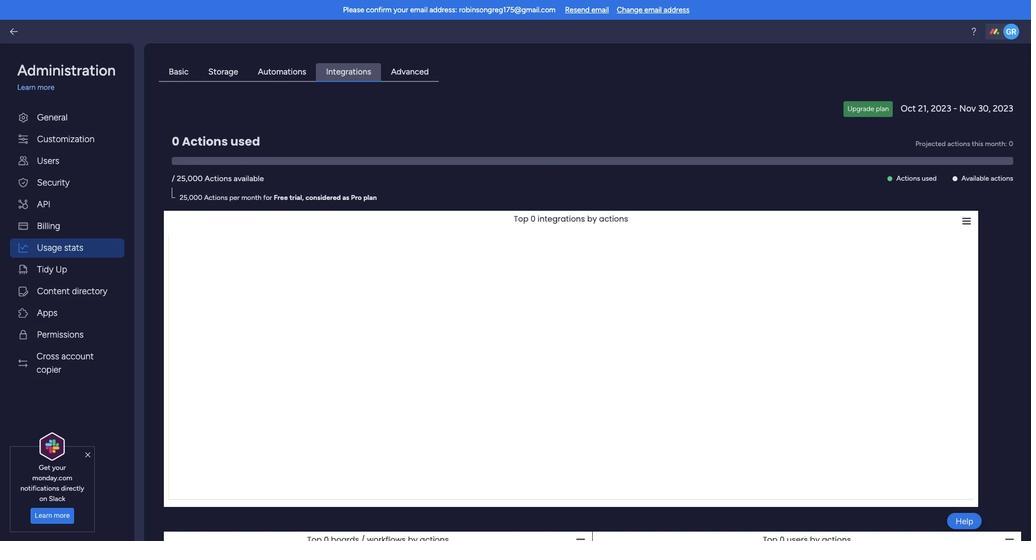 Task type: vqa. For each thing, say whether or not it's contained in the screenshot.
actions corresponding to Available
yes



Task type: locate. For each thing, give the bounding box(es) containing it.
usage stats button
[[10, 238, 124, 258]]

0 vertical spatial plan
[[877, 104, 890, 113]]

resend email link
[[565, 5, 609, 14]]

1 vertical spatial plan
[[364, 193, 377, 202]]

more down slack
[[54, 512, 70, 520]]

0 horizontal spatial your
[[52, 464, 66, 472]]

learn inside button
[[35, 512, 52, 520]]

cross
[[37, 351, 59, 362]]

general
[[37, 112, 68, 123]]

1 horizontal spatial your
[[394, 5, 409, 14]]

0 horizontal spatial actions
[[948, 140, 971, 148]]

actions up per
[[205, 174, 232, 183]]

2 email from the left
[[592, 5, 609, 14]]

actions
[[948, 140, 971, 148], [991, 174, 1014, 183]]

your up monday.com
[[52, 464, 66, 472]]

1 vertical spatial more
[[54, 512, 70, 520]]

0 up /
[[172, 133, 180, 149]]

oct
[[901, 103, 916, 114]]

integrations
[[326, 67, 372, 77]]

0 horizontal spatial used
[[230, 133, 260, 149]]

25,000 right /
[[177, 174, 203, 183]]

0 vertical spatial your
[[394, 5, 409, 14]]

used up available
[[230, 133, 260, 149]]

used
[[230, 133, 260, 149], [922, 174, 937, 183]]

dapulse x slim image
[[85, 451, 90, 460]]

2023
[[931, 103, 952, 114], [993, 103, 1014, 114]]

tidy up
[[37, 264, 67, 275]]

administration
[[17, 62, 116, 80]]

1 horizontal spatial 2023
[[993, 103, 1014, 114]]

projected
[[916, 140, 946, 148]]

basic
[[169, 67, 189, 77]]

copier
[[37, 364, 61, 375]]

usage stats
[[37, 242, 83, 253]]

learn down on
[[35, 512, 52, 520]]

account
[[61, 351, 94, 362]]

1 vertical spatial actions
[[991, 174, 1014, 183]]

2 horizontal spatial email
[[645, 5, 662, 14]]

actions left this
[[948, 140, 971, 148]]

billing
[[37, 221, 60, 231]]

usage
[[37, 242, 62, 253]]

0 right month:
[[1010, 140, 1014, 148]]

projected actions this month: 0
[[916, 140, 1014, 148]]

help image
[[970, 27, 979, 37]]

0 vertical spatial learn
[[17, 83, 36, 92]]

25,000
[[177, 174, 203, 183], [180, 193, 202, 202]]

1 horizontal spatial used
[[922, 174, 937, 183]]

advanced
[[391, 67, 429, 77]]

automations
[[258, 67, 306, 77]]

2023 left -
[[931, 103, 952, 114]]

for
[[263, 193, 272, 202]]

learn
[[17, 83, 36, 92], [35, 512, 52, 520]]

email left address:
[[410, 5, 428, 14]]

0
[[172, 133, 180, 149], [1010, 140, 1014, 148]]

robinsongreg175@gmail.com
[[459, 5, 556, 14]]

notifications
[[20, 484, 59, 493]]

slack
[[49, 495, 65, 503]]

30,
[[979, 103, 991, 114]]

change email address link
[[617, 5, 690, 14]]

-
[[954, 103, 958, 114]]

help
[[956, 516, 974, 526]]

email
[[410, 5, 428, 14], [592, 5, 609, 14], [645, 5, 662, 14]]

permissions
[[37, 329, 84, 340]]

1 horizontal spatial actions
[[991, 174, 1014, 183]]

1 horizontal spatial email
[[592, 5, 609, 14]]

plan
[[877, 104, 890, 113], [364, 193, 377, 202]]

users
[[37, 155, 59, 166]]

apps button
[[10, 303, 124, 323]]

25,000 down / 25,000 actions available
[[180, 193, 202, 202]]

learn more
[[35, 512, 70, 520]]

0 actions used
[[172, 133, 260, 149]]

available
[[234, 174, 264, 183]]

your right confirm
[[394, 5, 409, 14]]

get
[[39, 464, 50, 472]]

month
[[241, 193, 262, 202]]

per
[[230, 193, 240, 202]]

0 horizontal spatial 2023
[[931, 103, 952, 114]]

more
[[37, 83, 55, 92], [54, 512, 70, 520]]

back to workspace image
[[9, 27, 19, 37]]

content directory button
[[10, 282, 124, 301]]

0 vertical spatial 25,000
[[177, 174, 203, 183]]

actions up / 25,000 actions available
[[182, 133, 228, 149]]

resend email
[[565, 5, 609, 14]]

1 vertical spatial your
[[52, 464, 66, 472]]

learn more link
[[17, 82, 124, 93]]

cross account copier button
[[10, 347, 124, 380]]

0 vertical spatial used
[[230, 133, 260, 149]]

address
[[664, 5, 690, 14]]

2023 right 30,
[[993, 103, 1014, 114]]

advanced link
[[381, 63, 439, 82]]

confirm
[[366, 5, 392, 14]]

plan right "upgrade"
[[877, 104, 890, 113]]

email right change
[[645, 5, 662, 14]]

used down projected in the right top of the page
[[922, 174, 937, 183]]

0 horizontal spatial email
[[410, 5, 428, 14]]

permissions button
[[10, 325, 124, 344]]

plan right pro
[[364, 193, 377, 202]]

0 vertical spatial actions
[[948, 140, 971, 148]]

3 email from the left
[[645, 5, 662, 14]]

learn inside administration learn more
[[17, 83, 36, 92]]

more down administration
[[37, 83, 55, 92]]

learn down administration
[[17, 83, 36, 92]]

1 horizontal spatial plan
[[877, 104, 890, 113]]

automations link
[[248, 63, 316, 82]]

actions right available
[[991, 174, 1014, 183]]

actions
[[182, 133, 228, 149], [205, 174, 232, 183], [897, 174, 921, 183], [204, 193, 228, 202]]

1 vertical spatial learn
[[35, 512, 52, 520]]

0 vertical spatial more
[[37, 83, 55, 92]]

email right resend in the top of the page
[[592, 5, 609, 14]]

basic link
[[159, 63, 199, 82]]

api button
[[10, 195, 124, 214]]



Task type: describe. For each thing, give the bounding box(es) containing it.
users button
[[10, 151, 124, 171]]

change
[[617, 5, 643, 14]]

available
[[962, 174, 990, 183]]

content
[[37, 286, 70, 297]]

25,000 actions per month for free trial, considered as pro plan
[[180, 193, 377, 202]]

/ 25,000 actions available
[[172, 174, 264, 183]]

as
[[343, 193, 350, 202]]

pro
[[351, 193, 362, 202]]

address:
[[430, 5, 457, 14]]

change email address
[[617, 5, 690, 14]]

upgrade
[[848, 104, 875, 113]]

content directory
[[37, 286, 107, 297]]

learn more button
[[30, 508, 74, 524]]

security
[[37, 177, 70, 188]]

/
[[172, 174, 175, 183]]

general button
[[10, 108, 124, 127]]

resend
[[565, 5, 590, 14]]

0 horizontal spatial plan
[[364, 193, 377, 202]]

administration learn more
[[17, 62, 116, 92]]

1 vertical spatial 25,000
[[180, 193, 202, 202]]

considered
[[306, 193, 341, 202]]

customization
[[37, 134, 95, 144]]

more inside administration learn more
[[37, 83, 55, 92]]

email for change email address
[[645, 5, 662, 14]]

help button
[[948, 513, 982, 529]]

actions left per
[[204, 193, 228, 202]]

month:
[[986, 140, 1008, 148]]

free
[[274, 193, 288, 202]]

actions down projected in the right top of the page
[[897, 174, 921, 183]]

customization button
[[10, 130, 124, 149]]

actions for available
[[991, 174, 1014, 183]]

actions used
[[897, 174, 937, 183]]

up
[[56, 264, 67, 275]]

upgrade plan
[[848, 104, 890, 113]]

integrations link
[[316, 63, 381, 82]]

stats
[[64, 242, 83, 253]]

storage link
[[199, 63, 248, 82]]

tidy up button
[[10, 260, 124, 279]]

email for resend email
[[592, 5, 609, 14]]

more inside button
[[54, 512, 70, 520]]

on
[[39, 495, 47, 503]]

21,
[[919, 103, 929, 114]]

security button
[[10, 173, 124, 192]]

trial,
[[290, 193, 304, 202]]

apps
[[37, 307, 58, 318]]

please
[[343, 5, 364, 14]]

please confirm your email address: robinsongreg175@gmail.com
[[343, 5, 556, 14]]

actions for projected
[[948, 140, 971, 148]]

0 horizontal spatial 0
[[172, 133, 180, 149]]

1 horizontal spatial 0
[[1010, 140, 1014, 148]]

your inside get your monday.com notifications directly on slack
[[52, 464, 66, 472]]

oct 21, 2023 - nov 30, 2023
[[901, 103, 1014, 114]]

this
[[973, 140, 984, 148]]

monday.com
[[32, 474, 72, 482]]

directly
[[61, 484, 84, 493]]

billing button
[[10, 217, 124, 236]]

storage
[[208, 67, 238, 77]]

upgrade plan button
[[844, 101, 893, 117]]

1 vertical spatial used
[[922, 174, 937, 183]]

cross account copier
[[37, 351, 94, 375]]

api
[[37, 199, 50, 210]]

2 2023 from the left
[[993, 103, 1014, 114]]

1 2023 from the left
[[931, 103, 952, 114]]

greg robinson image
[[1004, 24, 1020, 40]]

directory
[[72, 286, 107, 297]]

tidy
[[37, 264, 53, 275]]

1 email from the left
[[410, 5, 428, 14]]

get your monday.com notifications directly on slack
[[20, 464, 84, 503]]

available actions
[[962, 174, 1014, 183]]

nov
[[960, 103, 977, 114]]

plan inside button
[[877, 104, 890, 113]]



